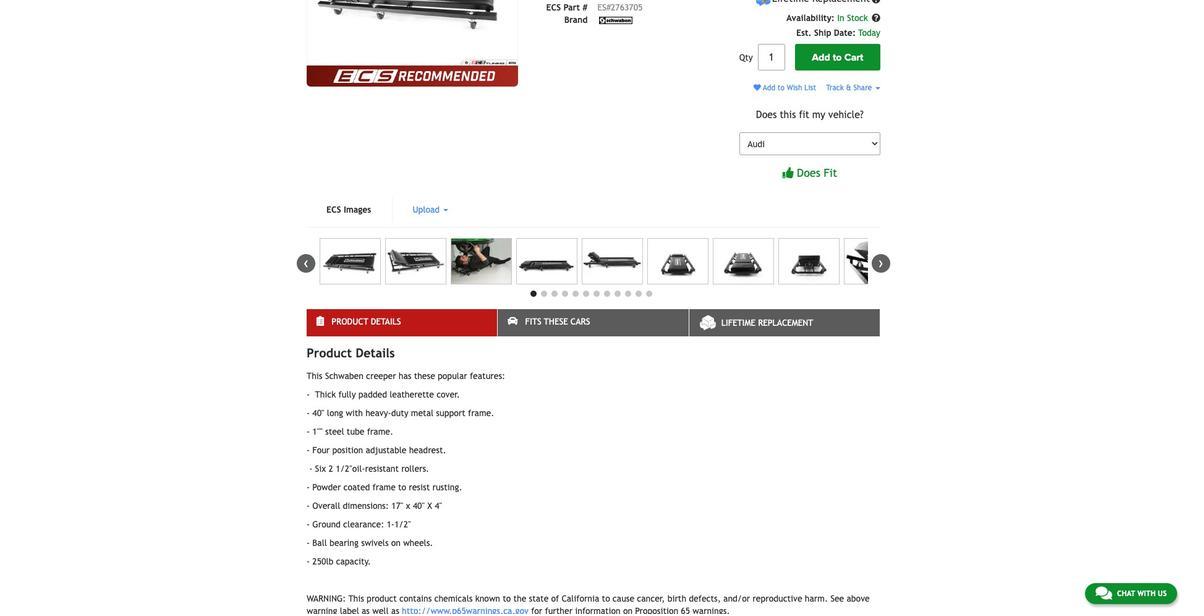 Task type: vqa. For each thing, say whether or not it's contained in the screenshot.
Buy
no



Task type: locate. For each thing, give the bounding box(es) containing it.
birth
[[668, 594, 686, 603]]

position
[[332, 445, 363, 455]]

0 horizontal spatial ecs
[[326, 205, 341, 215]]

adjustable
[[366, 445, 407, 455]]

1 horizontal spatial as
[[391, 606, 399, 614]]

- 1"" steel tube frame.
[[307, 427, 393, 437]]

wheels.
[[403, 538, 433, 548]]

chat with us
[[1117, 589, 1167, 598]]

0 vertical spatial add
[[812, 51, 830, 64]]

es#2763705 - 005941sch01a - 40" padded creeper with adjustable headrest  - get off the ground and move around with our high quality 6 wheel creeper. - schwaben - audi bmw volkswagen mercedes benz mini porsche image
[[307, 0, 518, 66], [320, 238, 381, 284], [385, 238, 447, 284], [451, 238, 512, 284], [516, 238, 578, 284], [582, 238, 643, 284], [647, 238, 709, 284], [713, 238, 774, 284], [778, 238, 840, 284], [844, 238, 905, 284]]

this inside warning: this product contains chemicals known to the state of california to cause cancer, birth defects, and/or reproductive harm. see above warning label as well as
[[348, 594, 364, 603]]

to left cause at bottom
[[602, 594, 610, 603]]

- left '1""' at the bottom of page
[[307, 427, 310, 437]]

0 vertical spatial ecs
[[546, 2, 561, 12]]

schwaben image
[[598, 17, 635, 24]]

date:
[[834, 28, 856, 38]]

product details up creeper
[[332, 317, 401, 326]]

to
[[833, 51, 842, 64], [778, 84, 785, 92], [398, 482, 406, 492], [503, 594, 511, 603], [602, 594, 610, 603]]

- left ground
[[307, 519, 310, 529]]

1 vertical spatial 40"
[[413, 501, 425, 511]]

0 vertical spatial 40"
[[312, 408, 324, 418]]

ecs left "images"
[[326, 205, 341, 215]]

track & share button
[[826, 84, 881, 92]]

- for - overall dimensions: 17" x 40" x 4"
[[307, 501, 310, 511]]

this left the schwaben
[[307, 371, 322, 381]]

product details up the schwaben
[[307, 346, 395, 360]]

- six 2 1/2"oil-resistant rollers.
[[307, 464, 429, 474]]

1 vertical spatial add
[[763, 84, 775, 92]]

add inside button
[[812, 51, 830, 64]]

harm.
[[805, 594, 828, 603]]

1 vertical spatial details
[[356, 346, 395, 360]]

- left position
[[307, 445, 310, 455]]

0 horizontal spatial frame.
[[367, 427, 393, 437]]

ground
[[312, 519, 341, 529]]

1 vertical spatial product details
[[307, 346, 395, 360]]

fit
[[824, 166, 837, 179]]

0 vertical spatial with
[[346, 408, 363, 418]]

frame.
[[468, 408, 494, 418], [367, 427, 393, 437]]

chat
[[1117, 589, 1135, 598]]

1 horizontal spatial with
[[1138, 589, 1156, 598]]

replacement
[[758, 318, 813, 328]]

40" left long
[[312, 408, 324, 418]]

- for - 40" long with heavy-duty metal support frame.
[[307, 408, 310, 418]]

1 horizontal spatial ecs
[[546, 2, 561, 12]]

1 horizontal spatial does
[[797, 166, 820, 179]]

warning:
[[307, 594, 346, 603]]

support
[[436, 408, 465, 418]]

-
[[307, 390, 310, 399], [307, 408, 310, 418], [307, 427, 310, 437], [307, 445, 310, 455], [309, 464, 312, 474], [307, 482, 310, 492], [307, 501, 310, 511], [307, 519, 310, 529], [307, 538, 310, 548], [307, 556, 310, 566]]

- for - six 2 1/2"oil-resistant rollers.
[[309, 464, 312, 474]]

0 horizontal spatial as
[[362, 606, 370, 614]]

0 vertical spatial does
[[756, 109, 777, 121]]

brand
[[564, 15, 588, 25]]

add down ship
[[812, 51, 830, 64]]

list
[[805, 84, 816, 92]]

0 horizontal spatial 40"
[[312, 408, 324, 418]]

upload
[[413, 205, 442, 215]]

rollers.
[[401, 464, 429, 474]]

- left powder
[[307, 482, 310, 492]]

ecs part #
[[546, 2, 588, 12]]

does this fit my vehicle?
[[756, 109, 864, 121]]

- left ball
[[307, 538, 310, 548]]

ecs left the part
[[546, 2, 561, 12]]

frame. down heavy-
[[367, 427, 393, 437]]

defects,
[[689, 594, 721, 603]]

- for - ground clearance: 1-1/2"
[[307, 519, 310, 529]]

None text field
[[758, 44, 785, 71]]

0 horizontal spatial add
[[763, 84, 775, 92]]

1 horizontal spatial add
[[812, 51, 830, 64]]

lifetime replacement link
[[689, 309, 880, 336]]

1 horizontal spatial frame.
[[468, 408, 494, 418]]

this schwaben creeper has these popular features:
[[307, 371, 505, 381]]

today
[[858, 28, 881, 38]]

add right heart icon
[[763, 84, 775, 92]]

long
[[327, 408, 343, 418]]

- left six
[[309, 464, 312, 474]]

add to cart
[[812, 51, 864, 64]]

-  thick fully padded leatherette cover.
[[307, 390, 460, 399]]

40" right the x
[[413, 501, 425, 511]]

does left this
[[756, 109, 777, 121]]

to inside button
[[833, 51, 842, 64]]

est.
[[796, 28, 812, 38]]

this
[[307, 371, 322, 381], [348, 594, 364, 603]]

1 vertical spatial with
[[1138, 589, 1156, 598]]

fit
[[799, 109, 809, 121]]

as right well
[[391, 606, 399, 614]]

tube
[[347, 427, 365, 437]]

these
[[414, 371, 435, 381]]

duty metal
[[391, 408, 434, 418]]

1 vertical spatial this
[[348, 594, 364, 603]]

1-
[[387, 519, 395, 529]]

features:
[[470, 371, 505, 381]]

to left the
[[503, 594, 511, 603]]

with up tube
[[346, 408, 363, 418]]

es# 2763705 brand
[[564, 2, 643, 25]]

cancer,
[[637, 594, 665, 603]]

product details
[[332, 317, 401, 326], [307, 346, 395, 360]]

product
[[367, 594, 397, 603]]

add
[[812, 51, 830, 64], [763, 84, 775, 92]]

six
[[315, 464, 326, 474]]

0 vertical spatial details
[[371, 317, 401, 326]]

- overall dimensions: 17" x 40" x 4"
[[307, 501, 442, 511]]

as left well
[[362, 606, 370, 614]]

1 vertical spatial ecs
[[326, 205, 341, 215]]

- left long
[[307, 408, 310, 418]]

1 vertical spatial does
[[797, 166, 820, 179]]

- 40" long with heavy-duty metal support frame.
[[307, 408, 494, 418]]

add to wish list link
[[754, 84, 816, 92]]

to left resist
[[398, 482, 406, 492]]

0 horizontal spatial with
[[346, 408, 363, 418]]

1/2"oil-
[[336, 464, 365, 474]]

add to cart button
[[795, 44, 881, 71]]

fits these cars link
[[498, 309, 689, 336]]

17"
[[391, 501, 403, 511]]

- left overall
[[307, 501, 310, 511]]

- left 250lb
[[307, 556, 310, 566]]

frame. right "support"
[[468, 408, 494, 418]]

to left cart
[[833, 51, 842, 64]]

0 horizontal spatial does
[[756, 109, 777, 121]]

details
[[371, 317, 401, 326], [356, 346, 395, 360]]

capacity.
[[336, 556, 371, 566]]

this product is lifetime replacement eligible image
[[756, 0, 771, 7]]

known
[[475, 594, 500, 603]]

contains
[[399, 594, 432, 603]]

add to wish list
[[761, 84, 816, 92]]

&
[[846, 84, 851, 92]]

1 horizontal spatial this
[[348, 594, 364, 603]]

does right 'thumbs up' 'image'
[[797, 166, 820, 179]]

- left fully at the bottom left of page
[[307, 390, 310, 399]]

share
[[854, 84, 872, 92]]

with left "us" at the right of the page
[[1138, 589, 1156, 598]]

cars
[[571, 317, 590, 326]]

this up 'label'
[[348, 594, 364, 603]]

0 vertical spatial this
[[307, 371, 322, 381]]

question circle image
[[872, 0, 881, 4]]

ball
[[312, 538, 327, 548]]



Task type: describe. For each thing, give the bounding box(es) containing it.
1 vertical spatial product
[[307, 346, 352, 360]]

leatherette
[[390, 390, 434, 399]]

1 as from the left
[[362, 606, 370, 614]]

- for - 250lb capacity.
[[307, 556, 310, 566]]

ship
[[814, 28, 831, 38]]

product details link
[[307, 309, 497, 336]]

› link
[[872, 254, 890, 273]]

warning: this product contains chemicals known to the state of california to cause cancer, birth defects, and/or reproductive harm. see above warning label as well as
[[307, 594, 870, 614]]

est. ship date: today
[[796, 28, 881, 38]]

reproductive
[[753, 594, 802, 603]]

overall
[[312, 501, 340, 511]]

2
[[329, 464, 333, 474]]

clearance:
[[343, 519, 384, 529]]

wish
[[787, 84, 802, 92]]

state
[[529, 594, 549, 603]]

- for - 1"" steel tube frame.
[[307, 427, 310, 437]]

see
[[831, 594, 844, 603]]

this
[[780, 109, 796, 121]]

schwaben
[[325, 371, 363, 381]]

- for - ball bearing swivels on wheels.
[[307, 538, 310, 548]]

chemicals
[[434, 594, 473, 603]]

- ground clearance: 1-1/2"
[[307, 519, 411, 529]]

heart image
[[754, 84, 761, 92]]

- four position adjustable headrest.
[[307, 445, 446, 455]]

ecs images
[[326, 205, 371, 215]]

my
[[812, 109, 825, 121]]

in
[[837, 13, 845, 23]]

does for does fit
[[797, 166, 820, 179]]

swivels
[[361, 538, 389, 548]]

2 as from the left
[[391, 606, 399, 614]]

0 vertical spatial product
[[332, 317, 368, 326]]

resistant
[[365, 464, 399, 474]]

0 horizontal spatial this
[[307, 371, 322, 381]]

ecs images link
[[307, 197, 391, 222]]

fully
[[339, 390, 356, 399]]

resist
[[409, 482, 430, 492]]

- powder coated frame to resist rusting.
[[307, 482, 462, 492]]

coated
[[344, 482, 370, 492]]

dimensions:
[[343, 501, 389, 511]]

padded
[[358, 390, 387, 399]]

thumbs up image
[[783, 167, 794, 178]]

1/2"
[[395, 519, 411, 529]]

headrest.
[[409, 445, 446, 455]]

4"
[[435, 501, 442, 511]]

creeper
[[366, 371, 396, 381]]

us
[[1158, 589, 1167, 598]]

›
[[879, 254, 884, 271]]

california
[[562, 594, 599, 603]]

availability:
[[787, 13, 835, 23]]

chat with us link
[[1085, 583, 1177, 604]]

- 250lb capacity.
[[307, 556, 371, 566]]

ecs for ecs part #
[[546, 2, 561, 12]]

popular
[[438, 371, 467, 381]]

#
[[583, 2, 588, 12]]

0 vertical spatial product details
[[332, 317, 401, 326]]

vehicle?
[[828, 109, 864, 121]]

1 vertical spatial frame.
[[367, 427, 393, 437]]

on
[[391, 538, 401, 548]]

ecs tuning recommends this product. image
[[307, 66, 518, 87]]

and/or
[[723, 594, 750, 603]]

warning
[[307, 606, 337, 614]]

track & share
[[826, 84, 874, 92]]

250lb
[[312, 556, 333, 566]]

x
[[406, 501, 410, 511]]

cause
[[613, 594, 634, 603]]

part
[[564, 2, 580, 12]]

add for add to wish list
[[763, 84, 775, 92]]

- for - four position adjustable headrest.
[[307, 445, 310, 455]]

lifetime
[[721, 318, 756, 328]]

of
[[551, 594, 559, 603]]

fits these cars
[[525, 317, 590, 326]]

question circle image
[[872, 14, 881, 22]]

frame
[[373, 482, 396, 492]]

rusting.
[[432, 482, 462, 492]]

es#
[[598, 2, 611, 12]]

cart
[[844, 51, 864, 64]]

add for add to cart
[[812, 51, 830, 64]]

x
[[427, 501, 432, 511]]

these
[[544, 317, 568, 326]]

- for -  thick fully padded leatherette cover.
[[307, 390, 310, 399]]

stock
[[847, 13, 868, 23]]

2763705
[[611, 2, 643, 12]]

ecs for ecs images
[[326, 205, 341, 215]]

heavy-
[[366, 408, 391, 418]]

cover.
[[437, 390, 460, 399]]

- ball bearing swivels on wheels.
[[307, 538, 433, 548]]

to left wish
[[778, 84, 785, 92]]

lifetime replacement
[[721, 318, 813, 328]]

track
[[826, 84, 844, 92]]

1 horizontal spatial 40"
[[413, 501, 425, 511]]

0 vertical spatial frame.
[[468, 408, 494, 418]]

well
[[372, 606, 389, 614]]

images
[[344, 205, 371, 215]]

does for does this fit my vehicle?
[[756, 109, 777, 121]]

above
[[847, 594, 870, 603]]

- for - powder coated frame to resist rusting.
[[307, 482, 310, 492]]

fits
[[525, 317, 541, 326]]

1""
[[312, 427, 323, 437]]

upload button
[[393, 197, 468, 222]]

comments image
[[1096, 586, 1112, 600]]



